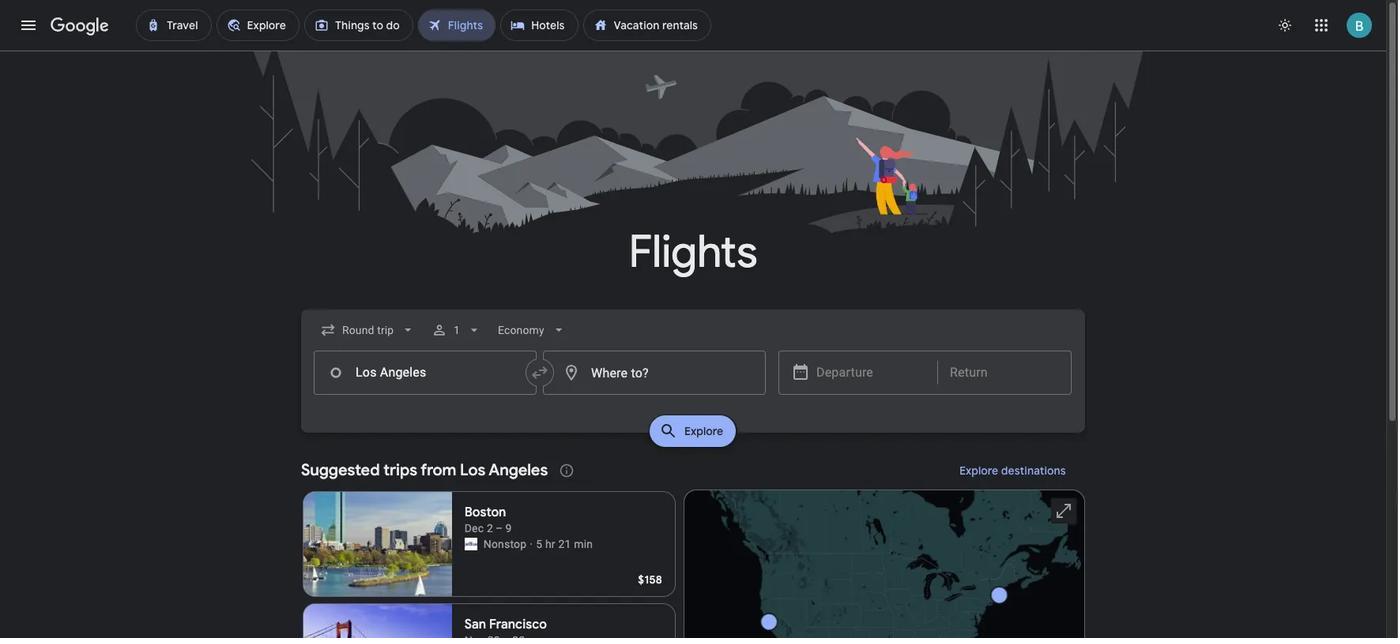Task type: locate. For each thing, give the bounding box(es) containing it.
jetblue image
[[465, 538, 477, 551]]

0 horizontal spatial explore
[[685, 425, 724, 439]]

explore destinations button
[[941, 452, 1086, 490]]

explore
[[685, 425, 724, 439], [960, 464, 999, 478]]

boston
[[465, 505, 506, 521]]

explore for explore
[[685, 425, 724, 439]]

explore left destinations
[[960, 464, 999, 478]]

explore inside explore 'button'
[[685, 425, 724, 439]]

boston dec 2 – 9
[[465, 505, 512, 535]]

None text field
[[314, 351, 537, 395]]

explore for explore destinations
[[960, 464, 999, 478]]

1
[[454, 324, 460, 337]]

 image
[[530, 537, 533, 553]]

1 button
[[426, 312, 489, 349]]

2 – 9
[[487, 523, 512, 535]]

from
[[421, 461, 456, 481]]

san
[[465, 617, 486, 633]]

change appearance image
[[1267, 6, 1305, 44]]

0 vertical spatial explore
[[685, 425, 724, 439]]

explore inside explore destinations button
[[960, 464, 999, 478]]

san francisco
[[465, 617, 547, 633]]

1 vertical spatial explore
[[960, 464, 999, 478]]

min
[[574, 538, 593, 551]]

francisco
[[489, 617, 547, 633]]

None field
[[314, 316, 422, 345], [492, 316, 573, 345], [314, 316, 422, 345], [492, 316, 573, 345]]

angeles
[[489, 461, 548, 481]]

1 horizontal spatial explore
[[960, 464, 999, 478]]

Departure text field
[[817, 352, 926, 395]]

explore down where to? text box
[[685, 425, 724, 439]]

 image inside the suggested trips from los angeles region
[[530, 537, 533, 553]]

Where to? text field
[[543, 351, 766, 395]]

flights
[[629, 225, 758, 281]]



Task type: vqa. For each thing, say whether or not it's contained in the screenshot.
Send corresponding to Send Product Feedback
no



Task type: describe. For each thing, give the bounding box(es) containing it.
san francisco button
[[303, 604, 676, 639]]

explore button
[[650, 416, 737, 448]]

suggested
[[301, 461, 380, 481]]

Return text field
[[950, 352, 1059, 395]]

trips
[[384, 461, 417, 481]]

21
[[559, 538, 571, 551]]

none text field inside flight search box
[[314, 351, 537, 395]]

destinations
[[1002, 464, 1067, 478]]

explore destinations
[[960, 464, 1067, 478]]

main menu image
[[19, 16, 38, 35]]

los
[[460, 461, 486, 481]]

158 US dollars text field
[[638, 573, 663, 587]]

nonstop
[[484, 538, 527, 551]]

5
[[536, 538, 543, 551]]

hr
[[545, 538, 556, 551]]

Flight search field
[[289, 310, 1098, 452]]

suggested trips from los angeles
[[301, 461, 548, 481]]

5 hr 21 min
[[536, 538, 593, 551]]

$158
[[638, 573, 663, 587]]

dec
[[465, 523, 484, 535]]

suggested trips from los angeles region
[[301, 452, 1086, 639]]



